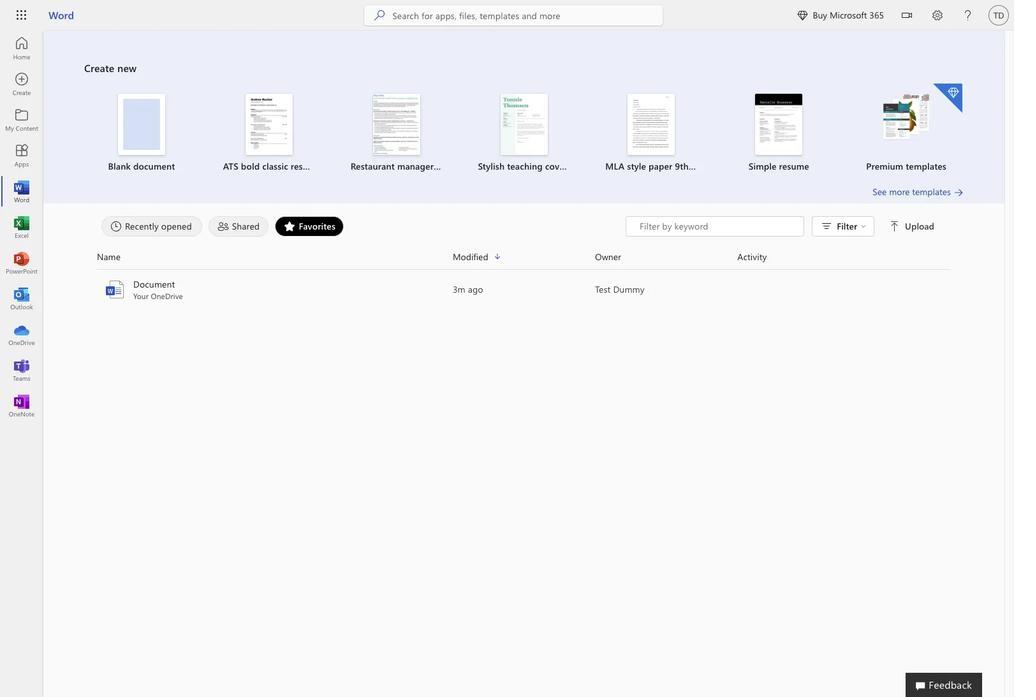 Task type: vqa. For each thing, say whether or not it's contained in the screenshot.
2nd and
no



Task type: describe. For each thing, give the bounding box(es) containing it.
create image
[[15, 78, 28, 91]]

create
[[84, 61, 114, 75]]

buy
[[813, 9, 827, 21]]

create new main content
[[43, 31, 1005, 307]]

style
[[627, 160, 646, 172]]

365
[[870, 9, 884, 21]]

shared
[[232, 220, 260, 232]]

stylish teaching cover letter image
[[500, 94, 548, 155]]

name
[[97, 250, 121, 262]]

teams image
[[15, 364, 28, 376]]

dummy
[[613, 283, 645, 295]]

new
[[117, 61, 137, 75]]

feedback button
[[906, 673, 982, 697]]


[[902, 10, 912, 20]]

word banner
[[0, 0, 1014, 33]]

0 vertical spatial templates
[[906, 160, 947, 172]]

test dummy
[[595, 283, 645, 295]]

tab list inside create new main content
[[98, 216, 626, 237]]

onedrive image
[[15, 328, 28, 341]]

td
[[994, 11, 1004, 20]]

upload
[[905, 220, 934, 232]]

Search box. Suggestions appear as you type. search field
[[392, 5, 663, 26]]

powerpoint image
[[15, 256, 28, 269]]

filter
[[837, 220, 857, 232]]

mla
[[606, 160, 625, 172]]

outlook image
[[15, 292, 28, 305]]

9th
[[675, 160, 689, 172]]

templates inside button
[[912, 186, 951, 198]]

excel image
[[15, 221, 28, 233]]

onenote image
[[15, 399, 28, 412]]

restaurant manager resume element
[[340, 94, 466, 173]]

simple
[[749, 160, 777, 172]]

owner button
[[595, 249, 738, 264]]

blank
[[108, 160, 131, 172]]


[[890, 221, 900, 232]]

modified button
[[453, 249, 595, 264]]

ats bold classic resume image
[[245, 94, 293, 155]]

edition
[[691, 160, 720, 172]]

row inside create new main content
[[97, 249, 951, 270]]

feedback
[[929, 678, 972, 691]]

premium templates
[[866, 160, 947, 172]]

displaying 1 out of 5 files. status
[[626, 216, 937, 237]]

ats
[[223, 160, 238, 172]]

document
[[133, 278, 175, 290]]

stylish teaching cover letter element
[[468, 94, 592, 173]]

restaurant
[[351, 160, 395, 172]]

blank document element
[[85, 94, 198, 173]]

stylish teaching cover letter
[[478, 160, 592, 172]]

see more templates
[[873, 186, 951, 198]]

bold
[[241, 160, 260, 172]]

 upload
[[890, 220, 934, 232]]

restaurant manager resume
[[351, 160, 466, 172]]

stylish
[[478, 160, 505, 172]]



Task type: locate. For each thing, give the bounding box(es) containing it.
shared tab
[[205, 216, 272, 237]]

premium templates element
[[850, 84, 963, 173]]

my content image
[[15, 114, 28, 126]]

your
[[133, 291, 149, 301]]

tab list
[[98, 216, 626, 237]]

None search field
[[364, 5, 663, 26]]

favorites tab
[[272, 216, 347, 237]]

premium
[[866, 160, 903, 172]]

resume right simple
[[779, 160, 809, 172]]

resume right the classic
[[291, 160, 321, 172]]

templates right more
[[912, 186, 951, 198]]

word
[[48, 8, 74, 22]]

more
[[889, 186, 910, 198]]

ago
[[468, 283, 483, 295]]

3m
[[453, 283, 465, 295]]


[[798, 10, 808, 20]]

see more templates button
[[873, 186, 964, 198]]

owner
[[595, 250, 621, 262]]

1 resume from the left
[[291, 160, 321, 172]]

favorites element
[[275, 216, 344, 237]]


[[861, 224, 866, 229]]

opened
[[161, 220, 192, 232]]

document your onedrive
[[133, 278, 183, 301]]

2 resume from the left
[[436, 160, 466, 172]]

name button
[[97, 249, 453, 264]]

letter
[[570, 160, 592, 172]]

favorites
[[299, 220, 336, 232]]

word image
[[15, 185, 28, 198]]

mla style paper 9th edition element
[[595, 94, 720, 173]]

manager
[[397, 160, 434, 172]]

3m ago
[[453, 283, 483, 295]]

td button
[[984, 0, 1014, 31]]

shared element
[[208, 216, 269, 237]]

see
[[873, 186, 887, 198]]

templates
[[906, 160, 947, 172], [912, 186, 951, 198]]

activity, column 4 of 4 column header
[[738, 249, 951, 264]]

cover
[[545, 160, 568, 172]]

blank document
[[108, 160, 175, 172]]

Filter by keyword text field
[[639, 220, 797, 233]]

recently opened element
[[101, 216, 202, 237]]

apps image
[[15, 149, 28, 162]]

1 horizontal spatial resume
[[436, 160, 466, 172]]

 buy microsoft 365
[[798, 9, 884, 21]]

templates up see more templates button
[[906, 160, 947, 172]]

row
[[97, 249, 951, 270]]

 button
[[892, 0, 922, 33]]

premium templates diamond image
[[933, 84, 963, 113]]

list inside create new main content
[[84, 82, 964, 186]]

mla style paper 9th edition
[[606, 160, 720, 172]]

recently opened tab
[[98, 216, 205, 237]]

list
[[84, 82, 964, 186]]

2 horizontal spatial resume
[[779, 160, 809, 172]]

ats bold classic resume
[[223, 160, 321, 172]]

create new
[[84, 61, 137, 75]]

recently opened
[[125, 220, 192, 232]]

home image
[[15, 42, 28, 55]]

premium templates image
[[883, 94, 930, 141]]

mla style paper 9th edition image
[[628, 94, 675, 155]]

teaching
[[507, 160, 543, 172]]

classic
[[262, 160, 288, 172]]

microsoft
[[830, 9, 867, 21]]

onedrive
[[151, 291, 183, 301]]

resume
[[291, 160, 321, 172], [436, 160, 466, 172], [779, 160, 809, 172]]

restaurant manager resume image
[[373, 94, 420, 155]]

simple resume image
[[755, 94, 803, 155]]

modified
[[453, 250, 488, 262]]

row containing name
[[97, 249, 951, 270]]

tab list containing recently opened
[[98, 216, 626, 237]]

1 vertical spatial templates
[[912, 186, 951, 198]]

0 horizontal spatial resume
[[291, 160, 321, 172]]

test
[[595, 283, 611, 295]]

document
[[133, 160, 175, 172]]

ats bold classic resume element
[[213, 94, 325, 173]]

word image
[[105, 279, 125, 300]]

filter 
[[837, 220, 866, 232]]

paper
[[649, 160, 673, 172]]

navigation
[[0, 31, 43, 424]]

activity
[[738, 250, 767, 262]]

list containing blank document
[[84, 82, 964, 186]]

resume right manager
[[436, 160, 466, 172]]

simple resume
[[749, 160, 809, 172]]

simple resume element
[[723, 94, 835, 173]]

3 resume from the left
[[779, 160, 809, 172]]

name document cell
[[97, 278, 453, 301]]

recently
[[125, 220, 159, 232]]



